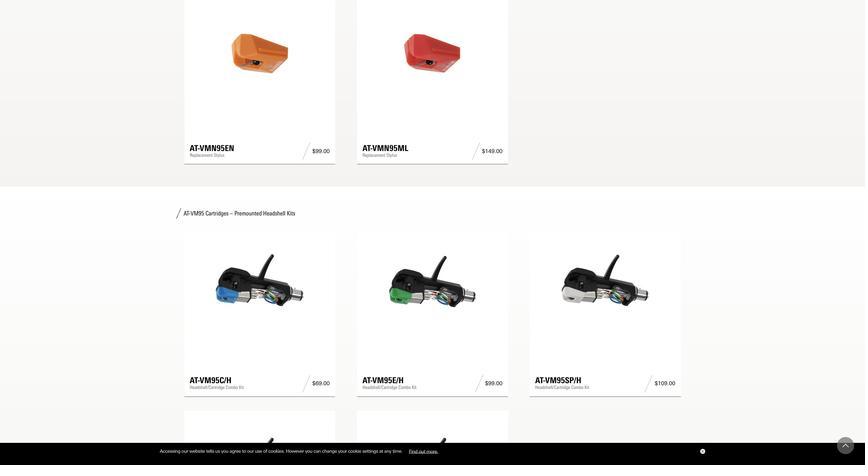 Task type: describe. For each thing, give the bounding box(es) containing it.
combo for vm95sp/h
[[572, 385, 584, 391]]

$109.00
[[655, 381, 676, 387]]

kit for vm95c/h
[[239, 385, 244, 391]]

tells
[[206, 449, 214, 454]]

of
[[263, 449, 267, 454]]

agree
[[230, 449, 241, 454]]

divider line image for at-vmn95ml
[[470, 143, 482, 160]]

headshell/cartridge for vm95c/h
[[190, 385, 225, 391]]

at vm95sp/h image
[[536, 235, 676, 338]]

arrow up image
[[843, 443, 849, 449]]

website
[[189, 449, 205, 454]]

more.
[[427, 449, 438, 454]]

time.
[[393, 449, 403, 454]]

can
[[314, 449, 321, 454]]

divider line image for at-vm95c/h
[[301, 375, 313, 392]]

vmn95ml
[[373, 143, 409, 153]]

any
[[384, 449, 392, 454]]

cross image
[[701, 450, 704, 453]]

combo for vm95c/h
[[226, 385, 238, 391]]

at- for vm95
[[184, 210, 191, 217]]

at vmn95en image
[[190, 3, 330, 105]]

at-vm95c/h headshell/cartridge combo kit
[[190, 376, 244, 391]]

stylus for vmn95ml
[[387, 152, 397, 158]]

kits
[[287, 210, 295, 217]]

us
[[215, 449, 220, 454]]

combo for vm95e/h
[[399, 385, 411, 391]]

at-vmn95en replacement stylus
[[190, 143, 234, 158]]

at-vm95sp/h headshell/cartridge combo kit
[[536, 376, 590, 391]]

at- for vm95e/h
[[363, 376, 373, 386]]

$99.00 for at-vmn95en
[[313, 148, 330, 154]]

at vm95en/h image
[[190, 417, 330, 465]]

at- for vmn95en
[[190, 143, 200, 153]]

use
[[255, 449, 262, 454]]

at- for vm95sp/h
[[536, 376, 546, 386]]

–
[[230, 210, 233, 217]]

at-vm95e/h headshell/cartridge combo kit
[[363, 376, 417, 391]]

cartridges
[[206, 210, 229, 217]]

find out more. link
[[404, 446, 444, 457]]

headshell
[[263, 210, 286, 217]]

$99.00 for at-vm95e/h
[[486, 381, 503, 387]]

premounted
[[235, 210, 262, 217]]

find
[[409, 449, 418, 454]]

at
[[380, 449, 383, 454]]

at-vmn95ml replacement stylus
[[363, 143, 409, 158]]

vm95sp/h
[[546, 376, 582, 386]]



Task type: locate. For each thing, give the bounding box(es) containing it.
headshell/cartridge for vm95e/h
[[363, 385, 398, 391]]

0 horizontal spatial $99.00
[[313, 148, 330, 154]]

1 horizontal spatial headshell/cartridge
[[363, 385, 398, 391]]

you left can
[[305, 449, 313, 454]]

kit inside at-vm95sp/h headshell/cartridge combo kit
[[585, 385, 590, 391]]

kit
[[239, 385, 244, 391], [412, 385, 417, 391], [585, 385, 590, 391]]

0 horizontal spatial you
[[221, 449, 229, 454]]

1 you from the left
[[221, 449, 229, 454]]

you right 'us'
[[221, 449, 229, 454]]

kit right vm95c/h
[[239, 385, 244, 391]]

you
[[221, 449, 229, 454], [305, 449, 313, 454]]

at vmn95ml image
[[363, 3, 503, 105]]

at vm95e/h image
[[363, 235, 503, 338]]

your
[[338, 449, 347, 454]]

kit for vm95sp/h
[[585, 385, 590, 391]]

kit for vm95e/h
[[412, 385, 417, 391]]

settings
[[363, 449, 378, 454]]

at- inside at-vm95e/h headshell/cartridge combo kit
[[363, 376, 373, 386]]

0 horizontal spatial our
[[182, 449, 188, 454]]

3 combo from the left
[[572, 385, 584, 391]]

at vm95ml/h image
[[363, 417, 503, 465]]

$149.00
[[482, 148, 503, 154]]

divider line image for at-vm95e/h
[[474, 375, 486, 392]]

cookies.
[[269, 449, 285, 454]]

replacement
[[190, 152, 213, 158], [363, 152, 386, 158]]

combo inside at-vm95e/h headshell/cartridge combo kit
[[399, 385, 411, 391]]

1 combo from the left
[[226, 385, 238, 391]]

1 horizontal spatial stylus
[[387, 152, 397, 158]]

at- for vm95c/h
[[190, 376, 200, 386]]

stylus
[[214, 152, 225, 158], [387, 152, 397, 158]]

stylus inside at-vmn95ml replacement stylus
[[387, 152, 397, 158]]

2 horizontal spatial kit
[[585, 385, 590, 391]]

divider line image for at-vm95sp/h
[[643, 375, 655, 392]]

2 headshell/cartridge from the left
[[363, 385, 398, 391]]

at- for vmn95ml
[[363, 143, 373, 153]]

at vm95c/h image
[[190, 235, 330, 338]]

stylus for vmn95en
[[214, 152, 225, 158]]

1 vertical spatial $99.00
[[486, 381, 503, 387]]

headshell/cartridge for vm95sp/h
[[536, 385, 571, 391]]

our right to on the left bottom
[[247, 449, 254, 454]]

1 headshell/cartridge from the left
[[190, 385, 225, 391]]

combo
[[226, 385, 238, 391], [399, 385, 411, 391], [572, 385, 584, 391]]

stylus inside the at-vmn95en replacement stylus
[[214, 152, 225, 158]]

0 horizontal spatial headshell/cartridge
[[190, 385, 225, 391]]

2 replacement from the left
[[363, 152, 386, 158]]

accessing
[[160, 449, 180, 454]]

replacement inside the at-vmn95en replacement stylus
[[190, 152, 213, 158]]

0 horizontal spatial kit
[[239, 385, 244, 391]]

2 stylus from the left
[[387, 152, 397, 158]]

vm95c/h
[[200, 376, 232, 386]]

2 our from the left
[[247, 449, 254, 454]]

1 horizontal spatial replacement
[[363, 152, 386, 158]]

replacement for vmn95en
[[190, 152, 213, 158]]

0 horizontal spatial replacement
[[190, 152, 213, 158]]

kit inside at-vm95c/h headshell/cartridge combo kit
[[239, 385, 244, 391]]

replacement inside at-vmn95ml replacement stylus
[[363, 152, 386, 158]]

3 kit from the left
[[585, 385, 590, 391]]

our
[[182, 449, 188, 454], [247, 449, 254, 454]]

at-
[[190, 143, 200, 153], [363, 143, 373, 153], [184, 210, 191, 217], [190, 376, 200, 386], [363, 376, 373, 386], [536, 376, 546, 386]]

2 you from the left
[[305, 449, 313, 454]]

2 kit from the left
[[412, 385, 417, 391]]

combo inside at-vm95sp/h headshell/cartridge combo kit
[[572, 385, 584, 391]]

vm95
[[191, 210, 204, 217]]

1 stylus from the left
[[214, 152, 225, 158]]

at- inside at-vm95sp/h headshell/cartridge combo kit
[[536, 376, 546, 386]]

0 horizontal spatial stylus
[[214, 152, 225, 158]]

headshell/cartridge
[[190, 385, 225, 391], [363, 385, 398, 391], [536, 385, 571, 391]]

1 horizontal spatial our
[[247, 449, 254, 454]]

2 combo from the left
[[399, 385, 411, 391]]

1 our from the left
[[182, 449, 188, 454]]

at-vm95 cartridges – premounted headshell kits
[[184, 210, 295, 217]]

replacement for vmn95ml
[[363, 152, 386, 158]]

at- inside the at-vmn95en replacement stylus
[[190, 143, 200, 153]]

$99.00
[[313, 148, 330, 154], [486, 381, 503, 387]]

combo inside at-vm95c/h headshell/cartridge combo kit
[[226, 385, 238, 391]]

2 horizontal spatial headshell/cartridge
[[536, 385, 571, 391]]

find out more.
[[409, 449, 438, 454]]

$69.00
[[313, 381, 330, 387]]

however
[[286, 449, 304, 454]]

kit right vm95e/h
[[412, 385, 417, 391]]

kit right vm95sp/h
[[585, 385, 590, 391]]

1 horizontal spatial $99.00
[[486, 381, 503, 387]]

2 horizontal spatial combo
[[572, 385, 584, 391]]

at- inside at-vm95c/h headshell/cartridge combo kit
[[190, 376, 200, 386]]

cookie
[[348, 449, 361, 454]]

to
[[242, 449, 246, 454]]

vmn95en
[[200, 143, 234, 153]]

kit inside at-vm95e/h headshell/cartridge combo kit
[[412, 385, 417, 391]]

0 horizontal spatial combo
[[226, 385, 238, 391]]

at- inside at-vmn95ml replacement stylus
[[363, 143, 373, 153]]

accessing our website tells us you agree to our use of cookies. however you can change your cookie settings at any time.
[[160, 449, 404, 454]]

1 kit from the left
[[239, 385, 244, 391]]

1 horizontal spatial combo
[[399, 385, 411, 391]]

0 vertical spatial $99.00
[[313, 148, 330, 154]]

our left website
[[182, 449, 188, 454]]

divider line image for at-vmn95en
[[301, 143, 313, 160]]

1 replacement from the left
[[190, 152, 213, 158]]

headshell/cartridge inside at-vm95c/h headshell/cartridge combo kit
[[190, 385, 225, 391]]

headshell/cartridge inside at-vm95sp/h headshell/cartridge combo kit
[[536, 385, 571, 391]]

headshell/cartridge inside at-vm95e/h headshell/cartridge combo kit
[[363, 385, 398, 391]]

vm95e/h
[[373, 376, 404, 386]]

1 horizontal spatial you
[[305, 449, 313, 454]]

1 horizontal spatial kit
[[412, 385, 417, 391]]

out
[[419, 449, 426, 454]]

divider line image
[[301, 143, 313, 160], [470, 143, 482, 160], [301, 375, 313, 392], [474, 375, 486, 392], [643, 375, 655, 392]]

3 headshell/cartridge from the left
[[536, 385, 571, 391]]

change
[[322, 449, 337, 454]]



Task type: vqa. For each thing, say whether or not it's contained in the screenshot.


